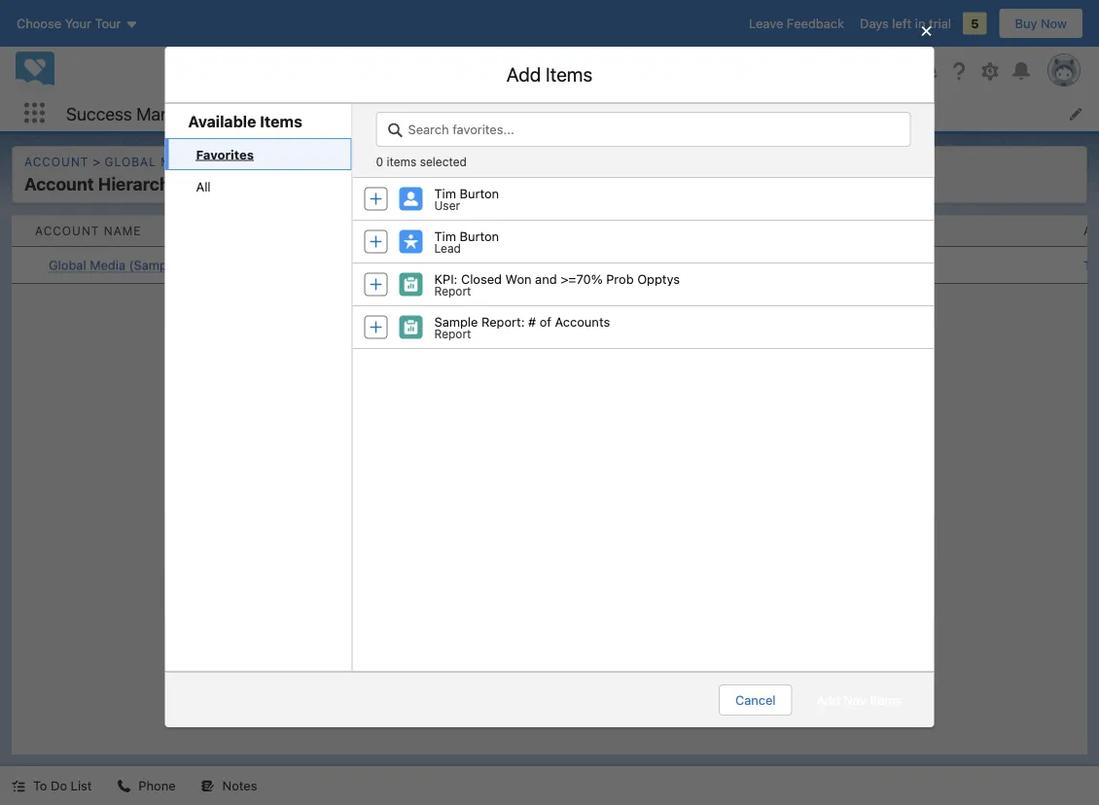 Task type: locate. For each thing, give the bounding box(es) containing it.
to do list button
[[0, 767, 104, 806]]

0 horizontal spatial accounts
[[366, 106, 421, 121]]

1 (800) 667-6389
[[615, 257, 722, 272]]

text default image left notes
[[201, 780, 215, 794]]

1 vertical spatial and
[[535, 271, 557, 286]]

burton for tim burton user
[[460, 186, 499, 200]]

account
[[24, 155, 89, 169], [24, 174, 94, 195], [35, 224, 100, 237]]

lead
[[434, 241, 461, 255]]

1 vertical spatial burton
[[460, 229, 499, 243]]

billing
[[360, 224, 411, 237]]

prob
[[606, 271, 634, 286]]

1 vertical spatial global
[[49, 257, 86, 271]]

report up sample
[[434, 284, 471, 298]]

1 horizontal spatial text default image
[[117, 780, 131, 794]]

global down 'account name'
[[49, 257, 86, 271]]

contracts
[[572, 106, 630, 121]]

media down name
[[90, 257, 126, 271]]

1 vertical spatial global media (sample)
[[49, 257, 182, 271]]

0 vertical spatial manager
[[136, 103, 205, 124]]

list box for items
[[353, 178, 935, 349]]

hierarchy
[[98, 174, 180, 195]]

add  nav items
[[817, 693, 903, 708]]

name
[[104, 224, 142, 237]]

0 vertical spatial report
[[434, 284, 471, 298]]

burton
[[460, 186, 499, 200], [460, 229, 499, 243]]

(800)
[[624, 257, 658, 272]]

0 horizontal spatial items
[[387, 155, 417, 169]]

account link
[[24, 155, 97, 169]]

1 vertical spatial add
[[814, 287, 837, 302]]

and inside "kpi: closed won and >=70% prob opptys report"
[[535, 271, 557, 286]]

tim right for
[[434, 229, 456, 243]]

won
[[506, 271, 532, 286]]

1 vertical spatial list
[[165, 138, 352, 202]]

phone button
[[105, 767, 187, 806]]

this
[[435, 224, 456, 239]]

account name
[[35, 224, 142, 237]]

1 report from the top
[[434, 284, 471, 298]]

you've
[[749, 224, 788, 239]]

(sample) up all link
[[207, 155, 270, 169]]

add
[[507, 63, 541, 86], [814, 287, 837, 302], [817, 693, 840, 708]]

report inside "kpi: closed won and >=70% prob opptys report"
[[434, 284, 471, 298]]

5
[[971, 16, 979, 31]]

2 text default image from the left
[[117, 780, 131, 794]]

1 horizontal spatial and
[[578, 224, 600, 239]]

tim
[[434, 186, 456, 200], [434, 229, 456, 243]]

text default image left to
[[12, 780, 25, 794]]

text default image for phone
[[117, 780, 131, 794]]

text default image inside to do list button
[[12, 780, 25, 794]]

list
[[229, 95, 1100, 131], [165, 138, 352, 202]]

text default image inside "phone" button
[[117, 780, 131, 794]]

success up account link
[[66, 103, 132, 124]]

0 vertical spatial media
[[161, 155, 202, 169]]

1 vertical spatial account
[[24, 174, 94, 195]]

0 vertical spatial global
[[105, 155, 157, 169]]

account left name
[[35, 224, 100, 237]]

accounts down the search...
[[366, 106, 421, 121]]

1 text default image from the left
[[12, 780, 25, 794]]

or
[[651, 224, 663, 239]]

and right items,
[[578, 224, 600, 239]]

feedback
[[787, 16, 845, 31]]

add left more
[[814, 287, 837, 302]]

list box
[[353, 178, 935, 349], [165, 326, 935, 519]]

0 horizontal spatial global
[[49, 257, 86, 271]]

leave feedback link
[[749, 16, 845, 31]]

state/province
[[416, 224, 527, 237]]

for
[[415, 224, 431, 239]]

text default image left phone
[[117, 780, 131, 794]]

report left report:
[[434, 327, 471, 341]]

account for account name
[[35, 224, 100, 237]]

to
[[33, 779, 47, 794]]

2 tim from the top
[[434, 229, 456, 243]]

global media (sample) link
[[97, 155, 278, 169], [49, 257, 182, 272]]

1 vertical spatial success
[[399, 171, 471, 194]]

items
[[546, 63, 593, 86], [260, 112, 303, 130], [691, 171, 738, 194], [874, 287, 906, 302], [870, 693, 903, 708]]

account up account hierarchy
[[24, 155, 89, 169]]

and right won
[[535, 271, 557, 286]]

0 vertical spatial accounts
[[366, 106, 421, 121]]

notes button
[[189, 767, 269, 806]]

0 horizontal spatial text default image
[[12, 780, 25, 794]]

0 vertical spatial tim
[[434, 186, 456, 200]]

contacts list item
[[458, 95, 560, 131]]

add for add more items
[[814, 287, 837, 302]]

nav
[[368, 224, 389, 239]]

accounts inside list item
[[366, 106, 421, 121]]

1 horizontal spatial accounts
[[555, 314, 610, 329]]

burton inside tim burton user
[[460, 186, 499, 200]]

global media (sample) link up all
[[97, 155, 278, 169]]

1 tim from the top
[[434, 186, 456, 200]]

1 horizontal spatial manager
[[476, 171, 551, 194]]

media for topmost "global media (sample)" link
[[161, 155, 202, 169]]

(sample)
[[207, 155, 270, 169], [129, 257, 182, 271]]

text default image
[[12, 780, 25, 794], [117, 780, 131, 794], [201, 780, 215, 794]]

account down account link
[[24, 174, 94, 195]]

1 vertical spatial (sample)
[[129, 257, 182, 271]]

global media (sample) up all
[[105, 155, 270, 169]]

list box for success
[[165, 326, 935, 519]]

add up contacts 'list item' at the top
[[507, 63, 541, 86]]

media up all
[[161, 155, 202, 169]]

0 vertical spatial global media (sample)
[[105, 155, 270, 169]]

2 horizontal spatial text default image
[[201, 780, 215, 794]]

cancel button
[[719, 685, 793, 716]]

in
[[915, 16, 926, 31]]

of
[[540, 314, 552, 329]]

0 horizontal spatial (sample)
[[129, 257, 182, 271]]

tim inside tim burton user
[[434, 186, 456, 200]]

1 horizontal spatial global
[[105, 155, 157, 169]]

account for account hierarchy
[[24, 174, 94, 195]]

success
[[66, 103, 132, 124], [399, 171, 471, 194]]

row
[[12, 247, 1100, 283]]

tim inside tim burton lead
[[434, 229, 456, 243]]

app.
[[460, 224, 485, 239]]

1
[[615, 257, 621, 272]]

kpi: closed won and >=70% prob opptys report
[[434, 271, 680, 298]]

add more items
[[814, 287, 906, 302]]

contacts link
[[458, 95, 535, 131]]

app
[[556, 171, 591, 194]]

0 horizontal spatial media
[[90, 257, 126, 271]]

add left nav
[[817, 693, 840, 708]]

0 vertical spatial account
[[24, 155, 89, 169]]

buy now
[[1015, 16, 1068, 31]]

1 vertical spatial tim
[[434, 229, 456, 243]]

(sample) down name
[[129, 257, 182, 271]]

0 vertical spatial list
[[229, 95, 1100, 131]]

1 vertical spatial accounts
[[555, 314, 610, 329]]

2 vertical spatial account
[[35, 224, 100, 237]]

global media (sample) link down name
[[49, 257, 182, 272]]

now
[[1041, 16, 1068, 31]]

row containing global media (sample)
[[12, 247, 1100, 283]]

items
[[387, 155, 417, 169], [714, 224, 746, 239]]

edit success manager app navigation items
[[362, 171, 738, 194]]

1 burton from the top
[[460, 186, 499, 200]]

items left you've
[[714, 224, 746, 239]]

personalize your nav bar for this app. reorder items, and rename or remove items you've added.
[[267, 224, 832, 239]]

available
[[188, 112, 256, 130]]

0 vertical spatial burton
[[460, 186, 499, 200]]

global up the "hierarchy"
[[105, 155, 157, 169]]

more
[[840, 287, 871, 302]]

0 vertical spatial and
[[578, 224, 600, 239]]

items right 0
[[387, 155, 417, 169]]

success down selected
[[399, 171, 471, 194]]

tim down selected
[[434, 186, 456, 200]]

group
[[833, 59, 874, 83]]

items,
[[539, 224, 575, 239]]

1 horizontal spatial media
[[161, 155, 202, 169]]

calendar link
[[667, 95, 743, 131]]

(sample) for bottom "global media (sample)" link
[[129, 257, 182, 271]]

report inside sample report: # of accounts report
[[434, 327, 471, 341]]

0 vertical spatial (sample)
[[207, 155, 270, 169]]

home
[[240, 106, 275, 121]]

text default image inside 'notes' button
[[201, 780, 215, 794]]

burton inside tim burton lead
[[460, 229, 499, 243]]

and
[[578, 224, 600, 239], [535, 271, 557, 286]]

global media (sample) down name
[[49, 257, 182, 271]]

manager up favorites
[[136, 103, 205, 124]]

2 burton from the top
[[460, 229, 499, 243]]

2 vertical spatial add
[[817, 693, 840, 708]]

global
[[105, 155, 157, 169], [49, 257, 86, 271]]

days left in trial
[[860, 16, 952, 31]]

list box containing tim burton
[[353, 178, 935, 349]]

0 vertical spatial add
[[507, 63, 541, 86]]

account for account
[[24, 155, 89, 169]]

prospect
[[843, 257, 896, 272]]

1 vertical spatial media
[[90, 257, 126, 271]]

manager up reorder
[[476, 171, 551, 194]]

1 horizontal spatial items
[[714, 224, 746, 239]]

0 horizontal spatial and
[[535, 271, 557, 286]]

1 vertical spatial report
[[434, 327, 471, 341]]

1 horizontal spatial (sample)
[[207, 155, 270, 169]]

media
[[161, 155, 202, 169], [90, 257, 126, 271]]

remove
[[667, 224, 710, 239]]

global media (sample)
[[105, 155, 270, 169], [49, 257, 182, 271]]

add for add items
[[507, 63, 541, 86]]

accounts right of
[[555, 314, 610, 329]]

3 text default image from the left
[[201, 780, 215, 794]]

2 report from the top
[[434, 327, 471, 341]]

0 vertical spatial success
[[66, 103, 132, 124]]

manager
[[136, 103, 205, 124], [476, 171, 551, 194]]

burton for tim burton lead
[[460, 229, 499, 243]]



Task type: describe. For each thing, give the bounding box(es) containing it.
leave
[[749, 16, 784, 31]]

selected
[[420, 155, 467, 169]]

accounts inside sample report: # of accounts report
[[555, 314, 610, 329]]

opptys
[[638, 271, 680, 286]]

contracts list item
[[560, 95, 667, 131]]

buy now button
[[999, 8, 1084, 39]]

kpi:
[[434, 271, 458, 286]]

to do list
[[33, 779, 92, 794]]

list containing favorites
[[165, 138, 352, 202]]

success manager
[[66, 103, 205, 124]]

bar
[[392, 224, 411, 239]]

tim burton lead
[[434, 229, 499, 255]]

tim for tim burton lead
[[434, 229, 456, 243]]

calendar list item
[[667, 95, 768, 131]]

0 vertical spatial items
[[387, 155, 417, 169]]

search... button
[[325, 55, 714, 87]]

billing state/province
[[360, 224, 527, 237]]

notes
[[222, 779, 257, 794]]

6389
[[690, 257, 722, 272]]

left
[[893, 16, 912, 31]]

tim burton user
[[434, 186, 499, 212]]

contacts
[[470, 106, 523, 121]]

ontario
[[360, 257, 404, 272]]

favorites link
[[165, 138, 352, 170]]

1 vertical spatial manager
[[476, 171, 551, 194]]

(sample) for topmost "global media (sample)" link
[[207, 155, 270, 169]]

0 horizontal spatial success
[[66, 103, 132, 124]]

media for bottom "global media (sample)" link
[[90, 257, 126, 271]]

list containing home
[[229, 95, 1100, 131]]

add items
[[507, 63, 593, 86]]

ac
[[1084, 224, 1100, 237]]

nav
[[844, 693, 867, 708]]

tim for tim burton user
[[434, 186, 456, 200]]

home link
[[229, 95, 287, 131]]

favorites
[[196, 147, 254, 162]]

sample report: # of accounts report
[[434, 314, 610, 341]]

buy
[[1015, 16, 1038, 31]]

your
[[338, 224, 364, 239]]

1 vertical spatial items
[[714, 224, 746, 239]]

add  nav items button
[[800, 685, 919, 716]]

text default image for to do list
[[12, 780, 25, 794]]

navigation
[[595, 171, 686, 194]]

tb
[[1084, 257, 1100, 272]]

reorder
[[489, 224, 536, 239]]

1 vertical spatial global media (sample) link
[[49, 257, 182, 272]]

chatter
[[299, 106, 343, 121]]

0 vertical spatial global media (sample) link
[[97, 155, 278, 169]]

>=70%
[[561, 271, 603, 286]]

user
[[434, 199, 460, 212]]

tb link
[[1084, 257, 1100, 272]]

0 horizontal spatial manager
[[136, 103, 205, 124]]

global for topmost "global media (sample)" link
[[105, 155, 157, 169]]

do
[[51, 779, 67, 794]]

Search favorites... search field
[[376, 112, 911, 147]]

1 horizontal spatial success
[[399, 171, 471, 194]]

global media (sample) for topmost "global media (sample)" link
[[105, 155, 270, 169]]

added.
[[792, 224, 832, 239]]

667-
[[661, 257, 690, 272]]

contracts link
[[560, 95, 641, 131]]

cancel
[[736, 693, 776, 708]]

rename
[[604, 224, 648, 239]]

leave feedback
[[749, 16, 845, 31]]

search...
[[363, 64, 415, 78]]

accounts link
[[354, 95, 433, 131]]

report:
[[482, 314, 525, 329]]

list
[[71, 779, 92, 794]]

#
[[528, 314, 536, 329]]

add for add  nav items
[[817, 693, 840, 708]]

1 (800) 667-6389 link
[[601, 257, 722, 273]]

accounts list item
[[354, 95, 458, 131]]

calendar
[[678, 106, 731, 121]]

account hierarchy
[[24, 174, 180, 195]]

add more items button
[[797, 279, 923, 310]]

chatter link
[[287, 95, 354, 131]]

sample
[[434, 314, 478, 329]]

all
[[196, 179, 211, 194]]

global media (sample) for bottom "global media (sample)" link
[[49, 257, 182, 271]]

trial
[[929, 16, 952, 31]]

edit
[[362, 171, 395, 194]]

all link
[[165, 170, 352, 202]]

text default image for notes
[[201, 780, 215, 794]]

phone
[[139, 779, 176, 794]]

global for bottom "global media (sample)" link
[[49, 257, 86, 271]]

days
[[860, 16, 889, 31]]

personalize
[[267, 224, 335, 239]]

closed
[[461, 271, 502, 286]]

0
[[376, 155, 383, 169]]



Task type: vqa. For each thing, say whether or not it's contained in the screenshot.
No for more
no



